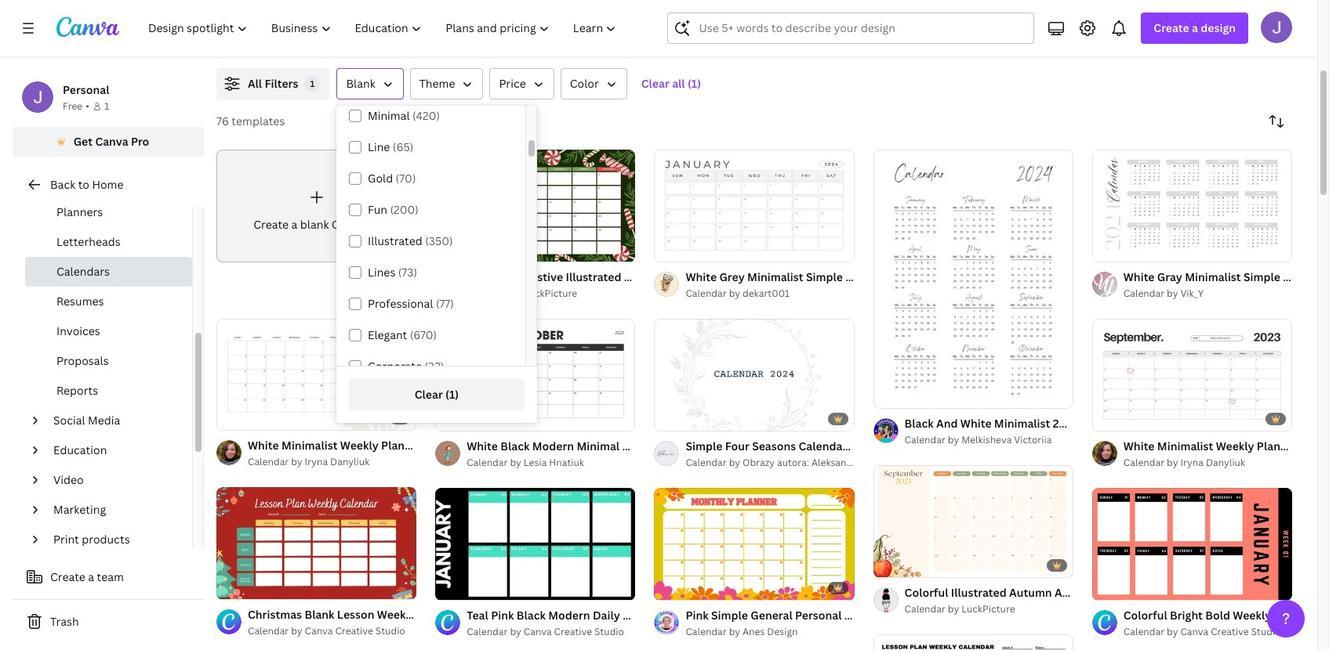 Task type: locate. For each thing, give the bounding box(es) containing it.
0 horizontal spatial luckpicture
[[524, 287, 577, 300]]

1 vertical spatial luckpicture
[[962, 603, 1015, 617]]

1 of 13
[[1103, 243, 1130, 255], [665, 412, 692, 424]]

0 horizontal spatial calendar by luckpicture
[[467, 287, 577, 300]]

clear for clear all (1)
[[641, 76, 670, 91]]

calendar by luckpicture right (77)
[[467, 287, 577, 300]]

get canva pro button
[[13, 127, 204, 157]]

pink right teal
[[491, 608, 514, 623]]

2 studio from the left
[[594, 626, 624, 639]]

2 planner from the left
[[1257, 439, 1299, 454]]

clear inside button
[[641, 76, 670, 91]]

1 horizontal spatial minimal
[[577, 439, 620, 454]]

clear
[[641, 76, 670, 91], [415, 387, 443, 402]]

2 danyliuk from the left
[[1206, 456, 1245, 470]]

christmas blank lesson weekly calendar image
[[216, 488, 417, 600]]

aleksandra
[[812, 456, 862, 470]]

13 for simple
[[683, 412, 692, 424]]

blank left "lesson"
[[305, 608, 335, 623]]

1 horizontal spatial luckpicture
[[962, 603, 1015, 617]]

studio for colorful bright bold weekly calendar
[[1251, 626, 1281, 639]]

0 horizontal spatial create
[[50, 570, 85, 585]]

video
[[53, 473, 84, 488]]

2024 inside simple four seasons calendar 2024 calendar by obrazy autora: aleksandra sozzo
[[850, 439, 876, 454]]

vik_y
[[1181, 287, 1204, 300]]

pink left general on the bottom right of page
[[686, 608, 709, 623]]

2 vertical spatial a
[[88, 570, 94, 585]]

danyliuk inside white minimalist weekly planner august 2024 calendar calendar by iryna danyliuk
[[330, 456, 369, 469]]

of
[[672, 243, 681, 255], [1110, 243, 1119, 255], [672, 412, 681, 424], [453, 582, 462, 593], [1110, 582, 1119, 593]]

2 horizontal spatial 1 of 12 link
[[1092, 488, 1292, 601]]

canva down christmas blank lesson weekly calendar link
[[305, 625, 333, 639]]

print products
[[53, 533, 130, 547]]

1 vertical spatial a
[[291, 217, 298, 232]]

of for white gray minimalist simple 2024 cal
[[1110, 243, 1119, 255]]

1 vertical spatial (1)
[[446, 387, 459, 402]]

0 vertical spatial calendar by luckpicture link
[[467, 286, 636, 302]]

0 horizontal spatial calendar by luckpicture link
[[467, 286, 636, 302]]

0 horizontal spatial minimal
[[368, 108, 410, 123]]

create for create a blank calendar
[[254, 217, 289, 232]]

studio down daily
[[594, 626, 624, 639]]

theme
[[419, 76, 455, 91]]

2024 for white grey minimalist simple 2024 monthly calendar
[[846, 270, 872, 285]]

white black modern minimal october 2023 calendar image
[[435, 319, 636, 431]]

1 planner from the left
[[381, 439, 423, 454]]

create
[[1154, 20, 1190, 35], [254, 217, 289, 232], [50, 570, 85, 585]]

minimalist inside black and white minimalist 2024 calendar calendar by melkisheva victoriia
[[994, 417, 1050, 432]]

clear (1)
[[415, 387, 459, 402]]

2024 for black and white minimalist 2024 calendar
[[1053, 417, 1079, 432]]

simple left four
[[686, 439, 723, 454]]

1 of 13 link up gray
[[1092, 150, 1292, 262]]

2 iryna from the left
[[1181, 456, 1204, 470]]

0 vertical spatial luckpicture
[[524, 287, 577, 300]]

simple inside pink simple general personal monthly calendar calendar by anes design
[[711, 608, 748, 623]]

calendar by luckpicture for colorful illustrated autumn apple and pumpkin september 2023 monthly calendar image
[[905, 603, 1015, 617]]

create down print
[[50, 570, 85, 585]]

1 horizontal spatial personal
[[795, 608, 842, 623]]

white inside black and white minimalist 2024 calendar calendar by melkisheva victoriia
[[961, 417, 992, 432]]

letterheads
[[56, 234, 121, 249]]

1 horizontal spatial pink
[[686, 608, 709, 623]]

1 horizontal spatial calendar by canva creative studio link
[[467, 625, 636, 641]]

1 horizontal spatial calendar by luckpicture
[[905, 603, 1015, 617]]

colorful illustrated autumn apple and pumpkin september 2023 monthly calendar image
[[873, 466, 1073, 578]]

13
[[1121, 243, 1130, 255], [683, 412, 692, 424]]

1 vertical spatial black
[[501, 439, 530, 454]]

white inside white minimalist weekly planner septe calendar by iryna danyliuk
[[1124, 439, 1155, 454]]

1 horizontal spatial 1 of 13
[[1103, 243, 1130, 255]]

calendar by luckpicture link for the red green festive illustrated holiday candy december 2023 monthly calendar image on the top left of the page
[[467, 286, 636, 302]]

studio down colorful bright bold weekly calendar 'link'
[[1251, 626, 1281, 639]]

modern inside the white black modern minimal october 2023 calendar calendar by lesia hnatiuk
[[532, 439, 574, 454]]

planner left august
[[381, 439, 423, 454]]

white inside white grey minimalist simple 2024 monthly calendar calendar by dekart001
[[686, 270, 717, 285]]

1 of 12 for white
[[665, 243, 692, 255]]

simple up calendar by dekart001 link
[[806, 270, 843, 285]]

danyliuk
[[330, 456, 369, 469], [1206, 456, 1245, 470]]

1 vertical spatial 1 of 13 link
[[654, 319, 855, 431]]

by inside colorful bright bold weekly calendar calendar by canva creative studio
[[1167, 626, 1178, 639]]

0 horizontal spatial 1 of 13 link
[[654, 319, 855, 431]]

simple inside white grey minimalist simple 2024 monthly calendar calendar by dekart001
[[806, 270, 843, 285]]

media
[[88, 413, 120, 428]]

studio for christmas blank lesson weekly calendar
[[376, 625, 405, 639]]

colorful bright bold weekly calendar calendar by canva creative studio
[[1124, 608, 1323, 639]]

1 studio from the left
[[376, 625, 405, 639]]

(1) up august
[[446, 387, 459, 402]]

calendar by iryna danyliuk link
[[248, 455, 417, 471], [1124, 456, 1292, 471]]

a for blank
[[291, 217, 298, 232]]

personal up •
[[63, 82, 109, 97]]

clear inside button
[[415, 387, 443, 402]]

calendar by lesia hnatiuk link
[[467, 456, 636, 471]]

1 vertical spatial clear
[[415, 387, 443, 402]]

canva down the bright
[[1181, 626, 1209, 639]]

76 templates
[[216, 114, 285, 129]]

clear (1) button
[[349, 380, 525, 411]]

personal up design
[[795, 608, 842, 623]]

0 horizontal spatial pink
[[491, 608, 514, 623]]

2 vertical spatial black
[[517, 608, 546, 623]]

line
[[368, 140, 390, 154]]

0 vertical spatial blank
[[346, 76, 375, 91]]

minimalist up calendar by dekart001 link
[[747, 270, 804, 285]]

1 horizontal spatial a
[[291, 217, 298, 232]]

calendar by iryna danyliuk link for white minimalist weekly planner august 2024 calendar
[[248, 455, 417, 471]]

1 creative from the left
[[335, 625, 373, 639]]

1 for teal pink black modern daily calendar
[[446, 582, 451, 593]]

1 horizontal spatial planner
[[1257, 439, 1299, 454]]

canva inside colorful bright bold weekly calendar calendar by canva creative studio
[[1181, 626, 1209, 639]]

education
[[53, 443, 107, 458]]

calendar by obrazy autora: aleksandra sozzo link
[[686, 456, 890, 471]]

daily
[[593, 608, 620, 623]]

(200)
[[390, 202, 419, 217]]

1 horizontal spatial calendar by iryna danyliuk link
[[1124, 456, 1292, 471]]

a inside dropdown button
[[1192, 20, 1198, 35]]

2 horizontal spatial create
[[1154, 20, 1190, 35]]

monthly inside pink simple general personal monthly calendar calendar by anes design
[[845, 608, 889, 623]]

1 danyliuk from the left
[[330, 456, 369, 469]]

Sort by button
[[1261, 106, 1292, 137]]

modern up calendar by lesia hnatiuk link
[[532, 439, 574, 454]]

white for white minimalist weekly planner septe
[[1124, 439, 1155, 454]]

1 of 12 for teal
[[446, 582, 473, 593]]

0 horizontal spatial 1 of 12
[[446, 582, 473, 593]]

0 horizontal spatial blank
[[305, 608, 335, 623]]

by inside white minimalist weekly planner septe calendar by iryna danyliuk
[[1167, 456, 1178, 470]]

canva left pro
[[95, 134, 128, 149]]

0 vertical spatial 1 of 13
[[1103, 243, 1130, 255]]

1 horizontal spatial studio
[[594, 626, 624, 639]]

back to home
[[50, 177, 124, 192]]

0 horizontal spatial 13
[[683, 412, 692, 424]]

modern
[[532, 439, 574, 454], [548, 608, 590, 623]]

create inside dropdown button
[[1154, 20, 1190, 35]]

2024 inside black and white minimalist 2024 calendar calendar by melkisheva victoriia
[[1053, 417, 1079, 432]]

1 vertical spatial create
[[254, 217, 289, 232]]

0 vertical spatial create
[[1154, 20, 1190, 35]]

teal pink black modern daily calendar image
[[435, 488, 636, 601]]

1 vertical spatial monthly
[[845, 608, 889, 623]]

minimalist down white minimalist weekly planner september 2023 calendar image
[[1157, 439, 1214, 454]]

create for create a design
[[1154, 20, 1190, 35]]

get canva pro
[[73, 134, 149, 149]]

planners
[[56, 205, 103, 220]]

all filters
[[248, 76, 298, 91]]

planner for septe
[[1257, 439, 1299, 454]]

1 of 13 link
[[1092, 150, 1292, 262], [654, 319, 855, 431]]

0 horizontal spatial 12
[[464, 582, 473, 593]]

clear left all
[[641, 76, 670, 91]]

danyliuk down white minimalist weekly planner august 2024 calendar link
[[330, 456, 369, 469]]

by
[[510, 287, 521, 300], [729, 287, 740, 300], [1167, 287, 1178, 300], [948, 434, 959, 447], [291, 456, 302, 469], [510, 456, 521, 470], [729, 456, 740, 470], [1167, 456, 1178, 470], [948, 603, 959, 617], [291, 625, 302, 639], [510, 626, 521, 639], [729, 626, 740, 639], [1167, 626, 1178, 639]]

1 horizontal spatial 1 of 12
[[665, 243, 692, 255]]

1 horizontal spatial 1 of 13 link
[[1092, 150, 1292, 262]]

blank
[[300, 217, 329, 232]]

planner inside white minimalist weekly planner septe calendar by iryna danyliuk
[[1257, 439, 1299, 454]]

1 horizontal spatial creative
[[554, 626, 592, 639]]

2 horizontal spatial 1 of 12
[[1103, 582, 1130, 593]]

all
[[672, 76, 685, 91]]

calendar by luckpicture for the red green festive illustrated holiday candy december 2023 monthly calendar image on the top left of the page
[[467, 287, 577, 300]]

white inside white minimalist weekly planner august 2024 calendar calendar by iryna danyliuk
[[248, 439, 279, 454]]

1 vertical spatial personal
[[795, 608, 842, 623]]

creative for colorful
[[1211, 626, 1249, 639]]

0 horizontal spatial creative
[[335, 625, 373, 639]]

top level navigation element
[[138, 13, 630, 44]]

2 horizontal spatial 12
[[1121, 582, 1130, 593]]

white minimalist weekly planner august 2024 calendar image
[[216, 319, 417, 431]]

obrazy
[[743, 456, 775, 470]]

2 calendar by iryna danyliuk link from the left
[[1124, 456, 1292, 471]]

2 horizontal spatial studio
[[1251, 626, 1281, 639]]

get
[[73, 134, 93, 149]]

studio inside colorful bright bold weekly calendar calendar by canva creative studio
[[1251, 626, 1281, 639]]

fun (200)
[[368, 202, 419, 217]]

septe
[[1301, 439, 1329, 454]]

0 vertical spatial modern
[[532, 439, 574, 454]]

black right teal
[[517, 608, 546, 623]]

simple four seasons calendar 2024 calendar by obrazy autora: aleksandra sozzo
[[686, 439, 890, 470]]

white inside the white black modern minimal october 2023 calendar calendar by lesia hnatiuk
[[467, 439, 498, 454]]

2 vertical spatial create
[[50, 570, 85, 585]]

1 vertical spatial minimal
[[577, 439, 620, 454]]

planner inside white minimalist weekly planner august 2024 calendar calendar by iryna danyliuk
[[381, 439, 423, 454]]

calendar by luckpicture up blank print-friendly simple weekly lesson plan calendar image
[[905, 603, 1015, 617]]

create a team button
[[13, 562, 204, 594]]

marketing link
[[47, 496, 183, 525]]

iryna inside white minimalist weekly planner august 2024 calendar calendar by iryna danyliuk
[[305, 456, 328, 469]]

calendar by canva creative studio link for bold
[[1124, 625, 1292, 641]]

back to home link
[[13, 169, 204, 201]]

1 of 12 for colorful
[[1103, 582, 1130, 593]]

1 horizontal spatial 1 of 12 link
[[654, 150, 855, 262]]

0 horizontal spatial 1 of 12 link
[[435, 488, 636, 601]]

1 horizontal spatial create
[[254, 217, 289, 232]]

blank right 1 filter options selected element
[[346, 76, 375, 91]]

1 calendar by iryna danyliuk link from the left
[[248, 455, 417, 471]]

2 horizontal spatial creative
[[1211, 626, 1249, 639]]

0 vertical spatial monthly
[[875, 270, 919, 285]]

1 horizontal spatial danyliuk
[[1206, 456, 1245, 470]]

calendar by canva creative studio link down "bold"
[[1124, 625, 1292, 641]]

0 vertical spatial black
[[905, 417, 934, 432]]

minimal up line (65)
[[368, 108, 410, 123]]

creative
[[335, 625, 373, 639], [554, 626, 592, 639], [1211, 626, 1249, 639]]

(670)
[[410, 328, 437, 343]]

october
[[622, 439, 666, 454]]

white gray minimalist simple 2024 calendar image
[[1092, 150, 1292, 262]]

2024 inside white gray minimalist simple 2024 cal calendar by vik_y
[[1283, 270, 1310, 285]]

create left the design
[[1154, 20, 1190, 35]]

2024
[[846, 270, 872, 285], [1283, 270, 1310, 285], [1053, 417, 1079, 432], [465, 439, 492, 454], [850, 439, 876, 454]]

1 horizontal spatial iryna
[[1181, 456, 1204, 470]]

planner left septe on the bottom right of the page
[[1257, 439, 1299, 454]]

1 vertical spatial 1 of 13
[[665, 412, 692, 424]]

black
[[905, 417, 934, 432], [501, 439, 530, 454], [517, 608, 546, 623]]

1 pink from the left
[[491, 608, 514, 623]]

pink
[[491, 608, 514, 623], [686, 608, 709, 623]]

of for teal pink black modern daily calendar
[[453, 582, 462, 593]]

(32)
[[425, 359, 444, 374]]

danyliuk inside white minimalist weekly planner septe calendar by iryna danyliuk
[[1206, 456, 1245, 470]]

teal pink black modern daily calendar calendar by canva creative studio
[[467, 608, 671, 639]]

0 horizontal spatial planner
[[381, 439, 423, 454]]

0 horizontal spatial calendar by canva creative studio link
[[248, 625, 417, 640]]

0 horizontal spatial calendar by iryna danyliuk link
[[248, 455, 417, 471]]

3 calendar by canva creative studio link from the left
[[1124, 625, 1292, 641]]

elegant
[[368, 328, 407, 343]]

calendar by canva creative studio link down "lesson"
[[248, 625, 417, 640]]

minimalist up victoriia
[[994, 417, 1050, 432]]

creative inside colorful bright bold weekly calendar calendar by canva creative studio
[[1211, 626, 1249, 639]]

create inside button
[[50, 570, 85, 585]]

christmas blank lesson weekly calendar calendar by canva creative studio
[[248, 608, 466, 639]]

1 calendar by canva creative studio link from the left
[[248, 625, 417, 640]]

1 horizontal spatial 12
[[683, 243, 692, 255]]

1 vertical spatial modern
[[548, 608, 590, 623]]

of for white grey minimalist simple 2024 monthly calendar
[[672, 243, 681, 255]]

0 horizontal spatial a
[[88, 570, 94, 585]]

0 vertical spatial a
[[1192, 20, 1198, 35]]

creative down teal pink black modern daily calendar link
[[554, 626, 592, 639]]

1 horizontal spatial (1)
[[688, 76, 701, 91]]

simple up calendar by vik_y link
[[1244, 270, 1281, 285]]

studio down christmas blank lesson weekly calendar link
[[376, 625, 405, 639]]

1 horizontal spatial blank
[[346, 76, 375, 91]]

1 of 13 link for minimalist
[[1092, 150, 1292, 262]]

1 of 12 link for bold
[[1092, 488, 1292, 601]]

3 studio from the left
[[1251, 626, 1281, 639]]

2 horizontal spatial calendar by canva creative studio link
[[1124, 625, 1292, 641]]

1 vertical spatial blank
[[305, 608, 335, 623]]

black up lesia
[[501, 439, 530, 454]]

studio inside 'christmas blank lesson weekly calendar calendar by canva creative studio'
[[376, 625, 405, 639]]

2 pink from the left
[[686, 608, 709, 623]]

by inside white minimalist weekly planner august 2024 calendar calendar by iryna danyliuk
[[291, 456, 302, 469]]

white minimalist weekly planner september 2023 calendar image
[[1092, 319, 1292, 431]]

create for create a team
[[50, 570, 85, 585]]

christmas
[[248, 608, 302, 623]]

12 for teal
[[464, 582, 473, 593]]

creative inside 'christmas blank lesson weekly calendar calendar by canva creative studio'
[[335, 625, 373, 639]]

1 horizontal spatial calendar by luckpicture link
[[905, 603, 1073, 618]]

0 vertical spatial calendar by luckpicture
[[467, 287, 577, 300]]

(1) right all
[[688, 76, 701, 91]]

filters
[[265, 76, 298, 91]]

create a design
[[1154, 20, 1236, 35]]

minimalist inside white grey minimalist simple 2024 monthly calendar calendar by dekart001
[[747, 270, 804, 285]]

2023
[[669, 439, 695, 454]]

minimalist inside white gray minimalist simple 2024 cal calendar by vik_y
[[1185, 270, 1241, 285]]

social
[[53, 413, 85, 428]]

black and white minimalist 2024 calendar image
[[873, 150, 1073, 409]]

0 horizontal spatial iryna
[[305, 456, 328, 469]]

resumes
[[56, 294, 104, 309]]

creative for christmas
[[335, 625, 373, 639]]

clear down (32)
[[415, 387, 443, 402]]

trash link
[[13, 607, 204, 638]]

0 vertical spatial 1 of 13 link
[[1092, 150, 1292, 262]]

calendar by luckpicture link for colorful illustrated autumn apple and pumpkin september 2023 monthly calendar image
[[905, 603, 1073, 618]]

a for team
[[88, 570, 94, 585]]

minimalist up calendar by vik_y link
[[1185, 270, 1241, 285]]

simple inside simple four seasons calendar 2024 calendar by obrazy autora: aleksandra sozzo
[[686, 439, 723, 454]]

0 vertical spatial clear
[[641, 76, 670, 91]]

1 vertical spatial calendar by luckpicture
[[905, 603, 1015, 617]]

a left blank
[[291, 217, 298, 232]]

1 horizontal spatial 13
[[1121, 243, 1130, 255]]

black left and
[[905, 417, 934, 432]]

create left blank
[[254, 217, 289, 232]]

a left the design
[[1192, 20, 1198, 35]]

1 vertical spatial calendar by luckpicture link
[[905, 603, 1073, 618]]

by inside white grey minimalist simple 2024 monthly calendar calendar by dekart001
[[729, 287, 740, 300]]

gray
[[1157, 270, 1183, 285]]

calendar by iryna danyliuk link for white minimalist weekly planner septe
[[1124, 456, 1292, 471]]

1 vertical spatial 13
[[683, 412, 692, 424]]

white minimalist weekly planner august 2024 calendar link
[[248, 438, 543, 455]]

None search field
[[668, 13, 1035, 44]]

monthly
[[875, 270, 919, 285], [845, 608, 889, 623]]

0 horizontal spatial 1 of 13
[[665, 412, 692, 424]]

0 horizontal spatial studio
[[376, 625, 405, 639]]

price
[[499, 76, 526, 91]]

blank inside button
[[346, 76, 375, 91]]

video link
[[47, 466, 183, 496]]

white inside white gray minimalist simple 2024 cal calendar by vik_y
[[1124, 270, 1155, 285]]

white for white minimalist weekly planner august 2024 calendar
[[248, 439, 279, 454]]

a inside button
[[88, 570, 94, 585]]

2 calendar by canva creative studio link from the left
[[467, 625, 636, 641]]

pink inside pink simple general personal monthly calendar calendar by anes design
[[686, 608, 709, 623]]

0 horizontal spatial (1)
[[446, 387, 459, 402]]

0 vertical spatial (1)
[[688, 76, 701, 91]]

calendar by canva creative studio link down daily
[[467, 625, 636, 641]]

blank
[[346, 76, 375, 91], [305, 608, 335, 623]]

1 horizontal spatial clear
[[641, 76, 670, 91]]

a left team
[[88, 570, 94, 585]]

simple up 'anes'
[[711, 608, 748, 623]]

1 iryna from the left
[[305, 456, 328, 469]]

teal pink black modern daily calendar link
[[467, 608, 671, 625]]

canva down teal pink black modern daily calendar link
[[524, 626, 552, 639]]

dekart001
[[743, 287, 790, 300]]

danyliuk down white minimalist weekly planner septe link in the right bottom of the page
[[1206, 456, 1245, 470]]

2024 for simple four seasons calendar 2024
[[850, 439, 876, 454]]

simple four seasons calendar 2024 link
[[686, 438, 876, 456]]

minimal inside the white black modern minimal october 2023 calendar calendar by lesia hnatiuk
[[577, 439, 620, 454]]

team
[[97, 570, 124, 585]]

minimal up "hnatiuk"
[[577, 439, 620, 454]]

1 of 13 link for seasons
[[654, 319, 855, 431]]

0 horizontal spatial clear
[[415, 387, 443, 402]]

canva inside teal pink black modern daily calendar calendar by canva creative studio
[[524, 626, 552, 639]]

0 vertical spatial personal
[[63, 82, 109, 97]]

simple
[[806, 270, 843, 285], [1244, 270, 1281, 285], [686, 439, 723, 454], [711, 608, 748, 623]]

corporate
[[368, 359, 422, 374]]

0 horizontal spatial danyliuk
[[330, 456, 369, 469]]

minimalist down white minimalist weekly planner august 2024 calendar image on the left of page
[[282, 439, 338, 454]]

2 creative from the left
[[554, 626, 592, 639]]

creative down colorful bright bold weekly calendar 'link'
[[1211, 626, 1249, 639]]

creative down christmas blank lesson weekly calendar link
[[335, 625, 373, 639]]

studio inside teal pink black modern daily calendar calendar by canva creative studio
[[594, 626, 624, 639]]

by inside simple four seasons calendar 2024 calendar by obrazy autora: aleksandra sozzo
[[729, 456, 740, 470]]

illustrated (350)
[[368, 234, 453, 249]]

2 horizontal spatial a
[[1192, 20, 1198, 35]]

0 vertical spatial 13
[[1121, 243, 1130, 255]]

1 of 13 link up four
[[654, 319, 855, 431]]

1
[[310, 78, 315, 89], [104, 100, 109, 113], [665, 243, 670, 255], [1103, 243, 1108, 255], [665, 412, 670, 424], [446, 582, 451, 593], [1103, 582, 1108, 593]]

christmas blank lesson weekly calendar link
[[248, 607, 466, 625]]

resumes link
[[25, 287, 192, 317]]

2024 inside white grey minimalist simple 2024 monthly calendar calendar by dekart001
[[846, 270, 872, 285]]

modern left daily
[[548, 608, 590, 623]]

1 for white grey minimalist simple 2024 monthly calendar
[[665, 243, 670, 255]]

seasons
[[752, 439, 796, 454]]

weekly inside 'christmas blank lesson weekly calendar calendar by canva creative studio'
[[377, 608, 415, 623]]

3 creative from the left
[[1211, 626, 1249, 639]]



Task type: describe. For each thing, give the bounding box(es) containing it.
calendar by vik_y link
[[1124, 286, 1292, 302]]

of for colorful bright bold weekly calendar
[[1110, 582, 1119, 593]]

red green festive illustrated holiday candy december 2023 monthly calendar image
[[435, 150, 636, 262]]

lines
[[368, 265, 396, 280]]

2024 inside white minimalist weekly planner august 2024 calendar calendar by iryna danyliuk
[[465, 439, 492, 454]]

design
[[767, 626, 798, 639]]

pink simple general personal monthly calendar image
[[654, 488, 855, 601]]

create a team
[[50, 570, 124, 585]]

create a blank calendar link
[[216, 150, 417, 262]]

hnatiuk
[[549, 456, 584, 470]]

luckpicture for the red green festive illustrated holiday candy december 2023 monthly calendar image on the top left of the page
[[524, 287, 577, 300]]

teal
[[467, 608, 488, 623]]

1 for white gray minimalist simple 2024 cal
[[1103, 243, 1108, 255]]

monthly inside white grey minimalist simple 2024 monthly calendar calendar by dekart001
[[875, 270, 919, 285]]

black inside teal pink black modern daily calendar calendar by canva creative studio
[[517, 608, 546, 623]]

1 filter options selected element
[[305, 76, 320, 92]]

anes
[[743, 626, 765, 639]]

black inside the white black modern minimal october 2023 calendar calendar by lesia hnatiuk
[[501, 439, 530, 454]]

of for simple four seasons calendar 2024
[[672, 412, 681, 424]]

1 of 13 for white
[[1103, 243, 1130, 255]]

white for white grey minimalist simple 2024 monthly calendar
[[686, 270, 717, 285]]

color button
[[561, 68, 627, 100]]

trash
[[50, 615, 79, 630]]

calendar by anes design link
[[686, 625, 855, 641]]

(350)
[[425, 234, 453, 249]]

simple four seasons calendar 2024 image
[[654, 319, 855, 431]]

line (65)
[[368, 140, 413, 154]]

canva inside 'christmas blank lesson weekly calendar calendar by canva creative studio'
[[305, 625, 333, 639]]

victoriia
[[1014, 434, 1052, 447]]

1 of 12 link for black
[[435, 488, 636, 601]]

(65)
[[393, 140, 413, 154]]

lesson
[[337, 608, 374, 623]]

color
[[570, 76, 599, 91]]

personal inside pink simple general personal monthly calendar calendar by anes design
[[795, 608, 842, 623]]

white minimalist weekly planner septe calendar by iryna danyliuk
[[1124, 439, 1329, 470]]

four
[[725, 439, 750, 454]]

pro
[[131, 134, 149, 149]]

autora:
[[777, 456, 809, 470]]

13 for white
[[1121, 243, 1130, 255]]

1 of 13 for simple
[[665, 412, 692, 424]]

white grey minimalist simple 2024 monthly calendar image
[[654, 150, 855, 262]]

by inside pink simple general personal monthly calendar calendar by anes design
[[729, 626, 740, 639]]

black and white minimalist 2024 calendar link
[[905, 416, 1130, 433]]

theme button
[[410, 68, 483, 100]]

0 vertical spatial minimal
[[368, 108, 410, 123]]

•
[[86, 100, 89, 113]]

canva inside get canva pro button
[[95, 134, 128, 149]]

(73)
[[398, 265, 417, 280]]

bright
[[1170, 608, 1203, 623]]

by inside black and white minimalist 2024 calendar calendar by melkisheva victoriia
[[948, 434, 959, 447]]

2024 for white gray minimalist simple 2024 cal
[[1283, 270, 1310, 285]]

pink inside teal pink black modern daily calendar calendar by canva creative studio
[[491, 608, 514, 623]]

minimalist inside white minimalist weekly planner septe calendar by iryna danyliuk
[[1157, 439, 1214, 454]]

social media
[[53, 413, 120, 428]]

0 horizontal spatial personal
[[63, 82, 109, 97]]

free
[[63, 100, 83, 113]]

white grey minimalist simple 2024 monthly calendar link
[[686, 269, 970, 286]]

clear all (1) button
[[634, 68, 709, 100]]

print
[[53, 533, 79, 547]]

and
[[936, 417, 958, 432]]

black and white minimalist 2024 calendar calendar by melkisheva victoriia
[[905, 417, 1130, 447]]

(1) inside the clear (1) button
[[446, 387, 459, 402]]

calendar by dekart001 link
[[686, 286, 855, 302]]

clear for clear (1)
[[415, 387, 443, 402]]

12 for colorful
[[1121, 582, 1130, 593]]

calendar by canva creative studio link for black
[[467, 625, 636, 641]]

minimalist inside white minimalist weekly planner august 2024 calendar calendar by iryna danyliuk
[[282, 439, 338, 454]]

pink simple general personal monthly calendar link
[[686, 608, 940, 625]]

a for design
[[1192, 20, 1198, 35]]

white black modern minimal october 2023 calendar calendar by lesia hnatiuk
[[467, 439, 746, 470]]

colorful bright bold weekly calendar image
[[1092, 488, 1292, 601]]

pink simple general personal monthly calendar calendar by anes design
[[686, 608, 940, 639]]

gold
[[368, 171, 393, 186]]

proposals
[[56, 354, 109, 369]]

by inside teal pink black modern daily calendar calendar by canva creative studio
[[510, 626, 521, 639]]

all
[[248, 76, 262, 91]]

fun
[[368, 202, 387, 217]]

1 for simple four seasons calendar 2024
[[665, 412, 670, 424]]

modern inside teal pink black modern daily calendar calendar by canva creative studio
[[548, 608, 590, 623]]

12 for white
[[683, 243, 692, 255]]

white black modern minimal october 2023 calendar link
[[467, 438, 746, 456]]

white for white black modern minimal october 2023 calendar
[[467, 439, 498, 454]]

create a blank calendar element
[[216, 150, 417, 262]]

letterheads link
[[25, 227, 192, 257]]

by inside 'christmas blank lesson weekly calendar calendar by canva creative studio'
[[291, 625, 302, 639]]

elegant (670)
[[368, 328, 437, 343]]

design
[[1201, 20, 1236, 35]]

calendar by canva creative studio link for lesson
[[248, 625, 417, 640]]

blank inside 'christmas blank lesson weekly calendar calendar by canva creative studio'
[[305, 608, 335, 623]]

templates
[[232, 114, 285, 129]]

weekly inside colorful bright bold weekly calendar calendar by canva creative studio
[[1233, 608, 1271, 623]]

jacob simon image
[[1261, 12, 1292, 43]]

colorful bright bold weekly calendar link
[[1124, 608, 1323, 625]]

reports
[[56, 384, 98, 398]]

weekly inside white minimalist weekly planner septe calendar by iryna danyliuk
[[1216, 439, 1254, 454]]

white grey minimalist simple 2024 monthly calendar calendar by dekart001
[[686, 270, 970, 300]]

calendar inside white minimalist weekly planner septe calendar by iryna danyliuk
[[1124, 456, 1165, 470]]

invoices link
[[25, 317, 192, 347]]

white for white gray minimalist simple 2024 cal
[[1124, 270, 1155, 285]]

blank print-friendly simple weekly lesson plan calendar image
[[873, 635, 1073, 651]]

luckpicture for colorful illustrated autumn apple and pumpkin september 2023 monthly calendar image
[[962, 603, 1015, 617]]

black inside black and white minimalist 2024 calendar calendar by melkisheva victoriia
[[905, 417, 934, 432]]

weekly inside white minimalist weekly planner august 2024 calendar calendar by iryna danyliuk
[[340, 439, 379, 454]]

free •
[[63, 100, 89, 113]]

planner for august
[[381, 439, 423, 454]]

white gray minimalist simple 2024 cal link
[[1124, 269, 1329, 286]]

price button
[[490, 68, 554, 100]]

1 for colorful bright bold weekly calendar
[[1103, 582, 1108, 593]]

home
[[92, 177, 124, 192]]

Search search field
[[699, 13, 1025, 43]]

1 of 12 link for minimalist
[[654, 150, 855, 262]]

gold (70)
[[368, 171, 416, 186]]

cal
[[1312, 270, 1329, 285]]

(420)
[[413, 108, 440, 123]]

products
[[82, 533, 130, 547]]

by inside the white black modern minimal october 2023 calendar calendar by lesia hnatiuk
[[510, 456, 521, 470]]

iryna inside white minimalist weekly planner septe calendar by iryna danyliuk
[[1181, 456, 1204, 470]]

reports link
[[25, 376, 192, 406]]

calendar templates image
[[958, 0, 1292, 49]]

white minimalist weekly planner august 2024 calendar calendar by iryna danyliuk
[[248, 439, 543, 469]]

illustrated
[[368, 234, 423, 249]]

(1) inside clear all (1) button
[[688, 76, 701, 91]]

calendars
[[56, 264, 110, 279]]

august
[[425, 439, 463, 454]]

proposals link
[[25, 347, 192, 376]]

creative inside teal pink black modern daily calendar calendar by canva creative studio
[[554, 626, 592, 639]]

colorful
[[1124, 608, 1167, 623]]

blank button
[[337, 68, 404, 100]]

sozzo
[[864, 456, 890, 470]]

calendar inside white gray minimalist simple 2024 cal calendar by vik_y
[[1124, 287, 1165, 300]]

simple inside white gray minimalist simple 2024 cal calendar by vik_y
[[1244, 270, 1281, 285]]

by inside white gray minimalist simple 2024 cal calendar by vik_y
[[1167, 287, 1178, 300]]

clear all (1)
[[641, 76, 701, 91]]

back
[[50, 177, 75, 192]]

print products link
[[47, 525, 183, 555]]

white minimalist weekly planner septe link
[[1124, 438, 1329, 456]]



Task type: vqa. For each thing, say whether or not it's contained in the screenshot.
Studio in Colorful Bright Bold Weekly Calendar Calendar by Canva Creative Studio
yes



